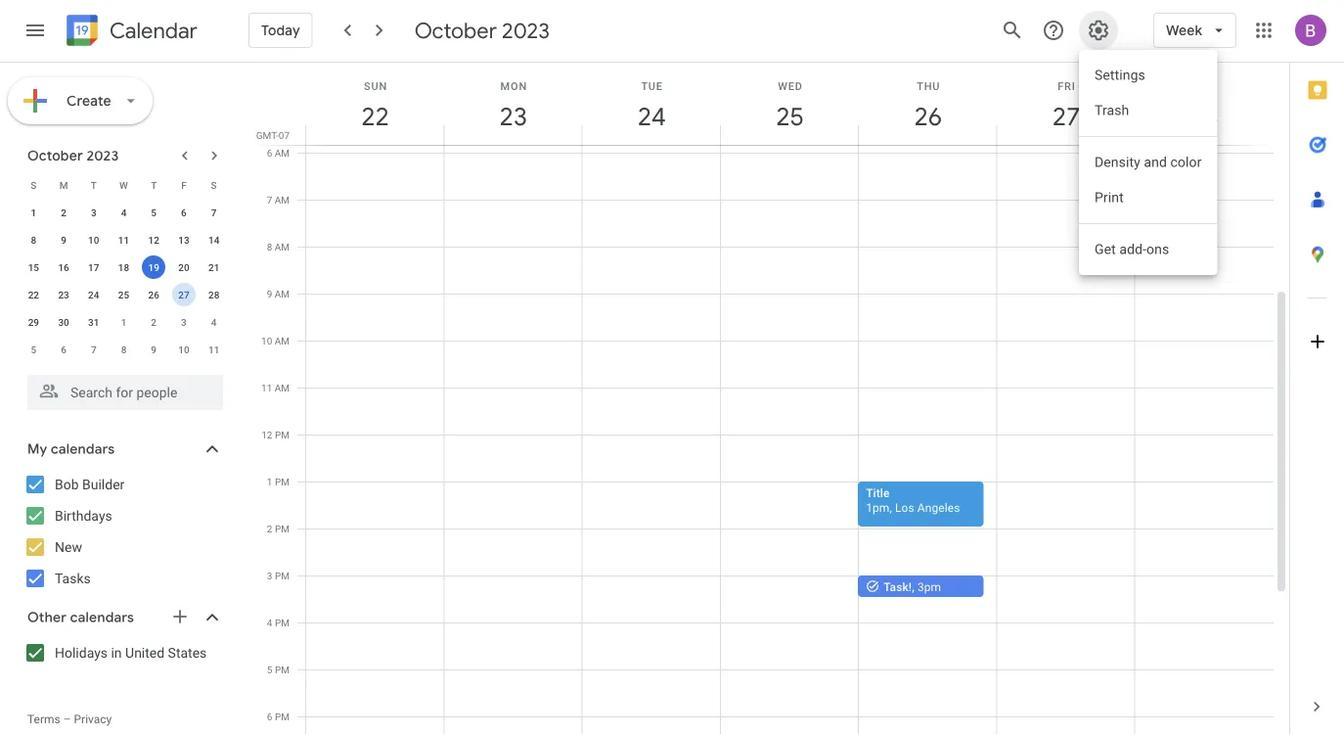 Task type: locate. For each thing, give the bounding box(es) containing it.
am down 9 am
[[275, 335, 290, 346]]

8 up 15 element
[[31, 234, 36, 246]]

6 for november 6 element
[[61, 344, 66, 355]]

7 down 31 element
[[91, 344, 97, 355]]

0 horizontal spatial 28
[[208, 289, 220, 300]]

fri
[[1058, 80, 1076, 92]]

calendars
[[51, 440, 115, 458], [70, 609, 134, 626]]

row containing s
[[19, 171, 229, 199]]

27 link
[[1044, 94, 1089, 139]]

november 3 element
[[172, 310, 196, 334]]

7 row from the top
[[19, 336, 229, 363]]

4
[[121, 207, 127, 218], [211, 316, 217, 328], [267, 617, 273, 628]]

4 am from the top
[[275, 288, 290, 299]]

6 am from the top
[[275, 382, 290, 393]]

am
[[275, 147, 290, 159], [275, 194, 290, 206], [275, 241, 290, 253], [275, 288, 290, 299], [275, 335, 290, 346], [275, 382, 290, 393]]

calendars up bob builder
[[51, 440, 115, 458]]

8 inside grid
[[267, 241, 272, 253]]

0 horizontal spatial 8
[[31, 234, 36, 246]]

0 horizontal spatial 7
[[91, 344, 97, 355]]

28 inside october 2023 grid
[[208, 289, 220, 300]]

0 vertical spatial 2023
[[502, 17, 550, 44]]

october up m
[[27, 147, 83, 164]]

2 up november 9 element
[[151, 316, 157, 328]]

0 vertical spatial ,
[[890, 501, 892, 514]]

10 down the november 3 element on the top left of page
[[178, 344, 189, 355]]

1 up 15 element
[[31, 207, 36, 218]]

1 vertical spatial 26
[[148, 289, 159, 300]]

2 horizontal spatial 4
[[267, 617, 273, 628]]

26 element
[[142, 283, 166, 306]]

sun 22
[[360, 80, 388, 133]]

1 horizontal spatial s
[[211, 179, 217, 191]]

1 horizontal spatial t
[[151, 179, 157, 191]]

1 vertical spatial 25
[[118, 289, 129, 300]]

holidays in united states
[[55, 644, 207, 661]]

23 element
[[52, 283, 75, 306]]

1 vertical spatial 24
[[88, 289, 99, 300]]

print
[[1095, 189, 1124, 206]]

2 for 2 pm
[[267, 523, 273, 534]]

12 for 12 pm
[[262, 429, 273, 440]]

0 horizontal spatial 25
[[118, 289, 129, 300]]

0 horizontal spatial 3
[[91, 207, 97, 218]]

11 down 10 am
[[261, 382, 272, 393]]

3 row from the top
[[19, 226, 229, 253]]

november 11 element
[[202, 338, 226, 361]]

october 2023 up mon on the top of page
[[415, 17, 550, 44]]

other calendars button
[[4, 602, 243, 633]]

0 vertical spatial 5
[[151, 207, 157, 218]]

row up 18 element
[[19, 226, 229, 253]]

october 2023 up m
[[27, 147, 119, 164]]

0 horizontal spatial 2
[[61, 207, 66, 218]]

12 down the 11 am
[[262, 429, 273, 440]]

pm for 3 pm
[[275, 570, 290, 581]]

24 element
[[82, 283, 105, 306]]

1 vertical spatial 2
[[151, 316, 157, 328]]

23
[[498, 100, 526, 133], [58, 289, 69, 300]]

8 down 7 am
[[267, 241, 272, 253]]

0 vertical spatial 7
[[267, 194, 272, 206]]

november 8 element
[[112, 338, 136, 361]]

1 horizontal spatial 4
[[211, 316, 217, 328]]

27 inside column header
[[1052, 100, 1080, 133]]

s left m
[[31, 179, 37, 191]]

5 inside grid
[[267, 664, 273, 675]]

27
[[1052, 100, 1080, 133], [178, 289, 189, 300]]

1 vertical spatial 1
[[121, 316, 127, 328]]

1 horizontal spatial 22
[[360, 100, 388, 133]]

7 pm from the top
[[275, 711, 290, 722]]

30
[[58, 316, 69, 328]]

pm for 4 pm
[[275, 617, 290, 628]]

0 vertical spatial 12
[[148, 234, 159, 246]]

1 am from the top
[[275, 147, 290, 159]]

28
[[1190, 100, 1218, 133], [208, 289, 220, 300]]

28 column header
[[1135, 63, 1274, 145]]

19
[[148, 261, 159, 273]]

25 down 18 at left
[[118, 289, 129, 300]]

1 horizontal spatial ,
[[912, 580, 915, 594]]

3 up "november 10" element
[[181, 316, 187, 328]]

3 pm from the top
[[275, 523, 290, 534]]

0 horizontal spatial 10
[[88, 234, 99, 246]]

5 down 29 "element"
[[31, 344, 36, 355]]

wed
[[778, 80, 803, 92]]

2 up 3 pm
[[267, 523, 273, 534]]

1 horizontal spatial 8
[[121, 344, 127, 355]]

united
[[125, 644, 165, 661]]

0 vertical spatial 11
[[118, 234, 129, 246]]

, left los
[[890, 501, 892, 514]]

am for 8 am
[[275, 241, 290, 253]]

9
[[61, 234, 66, 246], [267, 288, 272, 299], [151, 344, 157, 355]]

23 down 16
[[58, 289, 69, 300]]

1 horizontal spatial 5
[[151, 207, 157, 218]]

title 1pm , los angeles
[[866, 486, 961, 514]]

3 for 3 pm
[[267, 570, 273, 581]]

12
[[148, 234, 159, 246], [262, 429, 273, 440]]

8 for 8 am
[[267, 241, 272, 253]]

24 inside "24" element
[[88, 289, 99, 300]]

26
[[913, 100, 941, 133], [148, 289, 159, 300]]

pm up 4 pm
[[275, 570, 290, 581]]

10 up 17
[[88, 234, 99, 246]]

6 pm from the top
[[275, 664, 290, 675]]

0 vertical spatial 2
[[61, 207, 66, 218]]

6 down 5 pm
[[267, 711, 273, 722]]

grid
[[251, 63, 1290, 735]]

22 inside 22 column header
[[360, 100, 388, 133]]

am for 10 am
[[275, 335, 290, 346]]

1 horizontal spatial 23
[[498, 100, 526, 133]]

0 horizontal spatial 5
[[31, 344, 36, 355]]

2023
[[502, 17, 550, 44], [87, 147, 119, 164]]

row containing 29
[[19, 308, 229, 336]]

12 inside grid
[[262, 429, 273, 440]]

11 inside grid
[[261, 382, 272, 393]]

1 vertical spatial 5
[[31, 344, 36, 355]]

my calendars list
[[4, 469, 243, 594]]

10 up the 11 am
[[261, 335, 272, 346]]

row group
[[19, 199, 229, 363]]

24 down tue
[[637, 100, 665, 133]]

2 horizontal spatial 1
[[267, 476, 273, 487]]

2 vertical spatial 11
[[261, 382, 272, 393]]

25 inside october 2023 grid
[[118, 289, 129, 300]]

row down w
[[19, 199, 229, 226]]

0 horizontal spatial 22
[[28, 289, 39, 300]]

, left 3pm
[[912, 580, 915, 594]]

4 up 5 pm
[[267, 617, 273, 628]]

8 down the november 1 element
[[121, 344, 127, 355]]

24 up '31'
[[88, 289, 99, 300]]

28 down the "21"
[[208, 289, 220, 300]]

18
[[118, 261, 129, 273]]

4 inside grid
[[267, 617, 273, 628]]

28 for 28 link
[[1190, 100, 1218, 133]]

1 horizontal spatial 25
[[775, 100, 803, 133]]

17
[[88, 261, 99, 273]]

6 down gmt-
[[267, 147, 272, 159]]

pm up 2 pm
[[275, 476, 290, 487]]

f
[[181, 179, 187, 191]]

pm down 5 pm
[[275, 711, 290, 722]]

6 row from the top
[[19, 308, 229, 336]]

mon
[[501, 80, 528, 92]]

november 1 element
[[112, 310, 136, 334]]

am down 8 am at the top of page
[[275, 288, 290, 299]]

2
[[61, 207, 66, 218], [151, 316, 157, 328], [267, 523, 273, 534]]

1 horizontal spatial 24
[[637, 100, 665, 133]]

0 horizontal spatial ,
[[890, 501, 892, 514]]

None search field
[[0, 367, 243, 410]]

4 down 28 element
[[211, 316, 217, 328]]

2 am from the top
[[275, 194, 290, 206]]

7 for 'november 7' element
[[91, 344, 97, 355]]

november 7 element
[[82, 338, 105, 361]]

row
[[19, 171, 229, 199], [19, 199, 229, 226], [19, 226, 229, 253], [19, 253, 229, 281], [19, 281, 229, 308], [19, 308, 229, 336], [19, 336, 229, 363]]

7 up 14 element
[[211, 207, 217, 218]]

26 down thu at the top right
[[913, 100, 941, 133]]

0 horizontal spatial 4
[[121, 207, 127, 218]]

9 up 16 'element' in the left of the page
[[61, 234, 66, 246]]

2 vertical spatial 2
[[267, 523, 273, 534]]

s right f
[[211, 179, 217, 191]]

0 horizontal spatial 23
[[58, 289, 69, 300]]

2 horizontal spatial 3
[[267, 570, 273, 581]]

5 up the "12" element
[[151, 207, 157, 218]]

1 vertical spatial 2023
[[87, 147, 119, 164]]

builder
[[82, 476, 125, 492]]

1 vertical spatial 3
[[181, 316, 187, 328]]

sun
[[364, 80, 388, 92]]

am down 07
[[275, 147, 290, 159]]

bob
[[55, 476, 79, 492]]

other calendars
[[27, 609, 134, 626]]

6
[[267, 147, 272, 159], [181, 207, 187, 218], [61, 344, 66, 355], [267, 711, 273, 722]]

0 horizontal spatial 26
[[148, 289, 159, 300]]

grid containing 22
[[251, 63, 1290, 735]]

pm for 5 pm
[[275, 664, 290, 675]]

1 horizontal spatial 11
[[208, 344, 220, 355]]

1 t from the left
[[91, 179, 97, 191]]

2 pm from the top
[[275, 476, 290, 487]]

0 vertical spatial calendars
[[51, 440, 115, 458]]

4 row from the top
[[19, 253, 229, 281]]

0 vertical spatial 4
[[121, 207, 127, 218]]

2 vertical spatial 4
[[267, 617, 273, 628]]

terms link
[[27, 713, 60, 726]]

holidays
[[55, 644, 108, 661]]

27 down 20
[[178, 289, 189, 300]]

2 vertical spatial 9
[[151, 344, 157, 355]]

3 for the november 3 element on the top left of page
[[181, 316, 187, 328]]

1 horizontal spatial 12
[[262, 429, 273, 440]]

1 row from the top
[[19, 171, 229, 199]]

states
[[168, 644, 207, 661]]

24
[[637, 100, 665, 133], [88, 289, 99, 300]]

19 cell
[[139, 253, 169, 281]]

26 down 19
[[148, 289, 159, 300]]

11 down november 4 element
[[208, 344, 220, 355]]

2 horizontal spatial 8
[[267, 241, 272, 253]]

22 up "29"
[[28, 289, 39, 300]]

0 horizontal spatial s
[[31, 179, 37, 191]]

12 up 19
[[148, 234, 159, 246]]

1 horizontal spatial 10
[[178, 344, 189, 355]]

5 am from the top
[[275, 335, 290, 346]]

25 element
[[112, 283, 136, 306]]

13
[[178, 234, 189, 246]]

1
[[31, 207, 36, 218], [121, 316, 127, 328], [267, 476, 273, 487]]

0 vertical spatial 9
[[61, 234, 66, 246]]

10 inside grid
[[261, 335, 272, 346]]

23 inside mon 23
[[498, 100, 526, 133]]

4 pm from the top
[[275, 570, 290, 581]]

4 for november 4 element
[[211, 316, 217, 328]]

1 vertical spatial october
[[27, 147, 83, 164]]

0 vertical spatial 27
[[1052, 100, 1080, 133]]

october
[[415, 17, 497, 44], [27, 147, 83, 164]]

calendar heading
[[106, 17, 198, 45]]

21
[[208, 261, 220, 273]]

1 horizontal spatial 7
[[211, 207, 217, 218]]

27 column header
[[997, 63, 1136, 145]]

0 horizontal spatial 1
[[31, 207, 36, 218]]

0 horizontal spatial 11
[[118, 234, 129, 246]]

8
[[31, 234, 36, 246], [267, 241, 272, 253], [121, 344, 127, 355]]

1 horizontal spatial 1
[[121, 316, 127, 328]]

28 up the color
[[1190, 100, 1218, 133]]

3
[[91, 207, 97, 218], [181, 316, 187, 328], [267, 570, 273, 581]]

1 horizontal spatial 9
[[151, 344, 157, 355]]

0 horizontal spatial t
[[91, 179, 97, 191]]

1 horizontal spatial october
[[415, 17, 497, 44]]

7 am
[[267, 194, 290, 206]]

pm down 1 pm
[[275, 523, 290, 534]]

1 down 12 pm
[[267, 476, 273, 487]]

angeles
[[918, 501, 961, 514]]

10
[[88, 234, 99, 246], [261, 335, 272, 346], [178, 344, 189, 355]]

6 for 6 pm
[[267, 711, 273, 722]]

0 vertical spatial 3
[[91, 207, 97, 218]]

30 element
[[52, 310, 75, 334]]

1 horizontal spatial october 2023
[[415, 17, 550, 44]]

5 up 6 pm
[[267, 664, 273, 675]]

2 vertical spatial 3
[[267, 570, 273, 581]]

2023 down create at the left top of page
[[87, 147, 119, 164]]

11
[[118, 234, 129, 246], [208, 344, 220, 355], [261, 382, 272, 393]]

12 inside october 2023 grid
[[148, 234, 159, 246]]

1 vertical spatial 9
[[267, 288, 272, 299]]

row up the 11 element
[[19, 171, 229, 199]]

t left f
[[151, 179, 157, 191]]

0 vertical spatial october 2023
[[415, 17, 550, 44]]

18 element
[[112, 255, 136, 279]]

4 up the 11 element
[[121, 207, 127, 218]]

3pm
[[918, 580, 942, 594]]

7 inside grid
[[267, 194, 272, 206]]

1 pm from the top
[[275, 429, 290, 440]]

pm down 4 pm
[[275, 664, 290, 675]]

2 row from the top
[[19, 199, 229, 226]]

9 inside grid
[[267, 288, 272, 299]]

t right m
[[91, 179, 97, 191]]

22 column header
[[305, 63, 445, 145]]

27 down fri
[[1052, 100, 1080, 133]]

3 inside grid
[[267, 570, 273, 581]]

1 vertical spatial 12
[[262, 429, 273, 440]]

am down 7 am
[[275, 241, 290, 253]]

row containing 15
[[19, 253, 229, 281]]

8 for november 8 element
[[121, 344, 127, 355]]

5 inside "element"
[[31, 344, 36, 355]]

24 inside 24 column header
[[637, 100, 665, 133]]

2 vertical spatial 7
[[91, 344, 97, 355]]

3 am from the top
[[275, 241, 290, 253]]

november 9 element
[[142, 338, 166, 361]]

9 up 10 am
[[267, 288, 272, 299]]

5 row from the top
[[19, 281, 229, 308]]

1 vertical spatial 23
[[58, 289, 69, 300]]

pm up 1 pm
[[275, 429, 290, 440]]

row down the november 1 element
[[19, 336, 229, 363]]

0 horizontal spatial 27
[[178, 289, 189, 300]]

color
[[1171, 154, 1202, 170]]

1 inside grid
[[267, 476, 273, 487]]

create
[[67, 92, 111, 110]]

23 down mon on the top of page
[[498, 100, 526, 133]]

11 element
[[112, 228, 136, 252]]

other
[[27, 609, 67, 626]]

tasks
[[55, 570, 91, 586]]

1 vertical spatial 22
[[28, 289, 39, 300]]

10 for 10 element
[[88, 234, 99, 246]]

get
[[1095, 241, 1117, 257]]

1 horizontal spatial 27
[[1052, 100, 1080, 133]]

november 6 element
[[52, 338, 75, 361]]

7
[[267, 194, 272, 206], [211, 207, 217, 218], [91, 344, 97, 355]]

6 down 30 element
[[61, 344, 66, 355]]

2 horizontal spatial 11
[[261, 382, 272, 393]]

1 s from the left
[[31, 179, 37, 191]]

1 down 25 element
[[121, 316, 127, 328]]

25 down "wed" at right top
[[775, 100, 803, 133]]

07
[[279, 129, 290, 141]]

row down 25 element
[[19, 308, 229, 336]]

1 horizontal spatial 26
[[913, 100, 941, 133]]

0 horizontal spatial 12
[[148, 234, 159, 246]]

2 horizontal spatial 10
[[261, 335, 272, 346]]

1 vertical spatial 11
[[208, 344, 220, 355]]

5
[[151, 207, 157, 218], [31, 344, 36, 355], [267, 664, 273, 675]]

row containing 1
[[19, 199, 229, 226]]

9 down november 2 element
[[151, 344, 157, 355]]

0 horizontal spatial 2023
[[87, 147, 119, 164]]

fri 27
[[1052, 80, 1080, 133]]

22 down sun
[[360, 100, 388, 133]]

1 vertical spatial 4
[[211, 316, 217, 328]]

october 2023
[[415, 17, 550, 44], [27, 147, 119, 164]]

28 inside column header
[[1190, 100, 1218, 133]]

0 horizontal spatial 24
[[88, 289, 99, 300]]

pm for 1 pm
[[275, 476, 290, 487]]

3 up 4 pm
[[267, 570, 273, 581]]

october up the 23 column header
[[415, 17, 497, 44]]

,
[[890, 501, 892, 514], [912, 580, 915, 594]]

1 vertical spatial calendars
[[70, 609, 134, 626]]

31 element
[[82, 310, 105, 334]]

0 horizontal spatial october 2023
[[27, 147, 119, 164]]

0 horizontal spatial october
[[27, 147, 83, 164]]

0 vertical spatial 22
[[360, 100, 388, 133]]

am up 12 pm
[[275, 382, 290, 393]]

3 up 10 element
[[91, 207, 97, 218]]

row down 18 element
[[19, 281, 229, 308]]

calendars up in
[[70, 609, 134, 626]]

11 up 18 at left
[[118, 234, 129, 246]]

am down 6 am
[[275, 194, 290, 206]]

0 vertical spatial 28
[[1190, 100, 1218, 133]]

density and color
[[1095, 154, 1202, 170]]

5 for 5 pm
[[267, 664, 273, 675]]

0 vertical spatial 23
[[498, 100, 526, 133]]

2 s from the left
[[211, 179, 217, 191]]

2 down m
[[61, 207, 66, 218]]

november 2 element
[[142, 310, 166, 334]]

2 vertical spatial 1
[[267, 476, 273, 487]]

2023 up mon on the top of page
[[502, 17, 550, 44]]

0 vertical spatial 24
[[637, 100, 665, 133]]

11 for november 11 element
[[208, 344, 220, 355]]

1 vertical spatial 28
[[208, 289, 220, 300]]

2 vertical spatial 5
[[267, 664, 273, 675]]

tue 24
[[637, 80, 665, 133]]

privacy
[[74, 713, 112, 726]]

27 cell
[[169, 281, 199, 308]]

14 element
[[202, 228, 226, 252]]

am for 6 am
[[275, 147, 290, 159]]

1 horizontal spatial 2
[[151, 316, 157, 328]]

week button
[[1154, 7, 1237, 54]]

2 horizontal spatial 2
[[267, 523, 273, 534]]

25 column header
[[720, 63, 859, 145]]

7 up 8 am at the top of page
[[267, 194, 272, 206]]

23 column header
[[444, 63, 583, 145]]

3 inside the november 3 element
[[181, 316, 187, 328]]

tab list
[[1291, 63, 1345, 679]]

pm down 3 pm
[[275, 617, 290, 628]]

9 for 9 am
[[267, 288, 272, 299]]

0 vertical spatial 25
[[775, 100, 803, 133]]

29 element
[[22, 310, 45, 334]]

row up 25 element
[[19, 253, 229, 281]]

5 pm from the top
[[275, 617, 290, 628]]



Task type: describe. For each thing, give the bounding box(es) containing it.
pm for 12 pm
[[275, 429, 290, 440]]

ons
[[1147, 241, 1170, 257]]

13 element
[[172, 228, 196, 252]]

am for 9 am
[[275, 288, 290, 299]]

25 link
[[768, 94, 813, 139]]

11 for the 11 element
[[118, 234, 129, 246]]

7 for 7 am
[[267, 194, 272, 206]]

–
[[63, 713, 71, 726]]

in
[[111, 644, 122, 661]]

density
[[1095, 154, 1141, 170]]

21 element
[[202, 255, 226, 279]]

26 link
[[906, 94, 951, 139]]

mon 23
[[498, 80, 528, 133]]

calendars for my calendars
[[51, 440, 115, 458]]

6 am
[[267, 147, 290, 159]]

31
[[88, 316, 99, 328]]

settings menu image
[[1087, 19, 1111, 42]]

, inside title 1pm , los angeles
[[890, 501, 892, 514]]

10 am
[[261, 335, 290, 346]]

week
[[1167, 22, 1203, 39]]

28 element
[[202, 283, 226, 306]]

wed 25
[[775, 80, 803, 133]]

row containing 22
[[19, 281, 229, 308]]

1 horizontal spatial 2023
[[502, 17, 550, 44]]

november 4 element
[[202, 310, 226, 334]]

20
[[178, 261, 189, 273]]

calendars for other calendars
[[70, 609, 134, 626]]

gmt-
[[256, 129, 279, 141]]

6 for 6 am
[[267, 147, 272, 159]]

25 inside wed 25
[[775, 100, 803, 133]]

november 5 element
[[22, 338, 45, 361]]

28 link
[[1183, 94, 1228, 139]]

6 down f
[[181, 207, 187, 218]]

23 link
[[491, 94, 536, 139]]

6 pm
[[267, 711, 290, 722]]

15
[[28, 261, 39, 273]]

row containing 5
[[19, 336, 229, 363]]

my calendars button
[[4, 434, 243, 465]]

create button
[[8, 77, 153, 124]]

tue
[[641, 80, 663, 92]]

1 pm
[[267, 476, 290, 487]]

12 element
[[142, 228, 166, 252]]

terms – privacy
[[27, 713, 112, 726]]

today
[[261, 22, 300, 39]]

1 for the november 1 element
[[121, 316, 127, 328]]

trash
[[1095, 102, 1130, 118]]

add-
[[1120, 241, 1147, 257]]

26 inside column header
[[913, 100, 941, 133]]

26 inside october 2023 grid
[[148, 289, 159, 300]]

12 for 12
[[148, 234, 159, 246]]

terms
[[27, 713, 60, 726]]

24 link
[[630, 94, 675, 139]]

27 element
[[172, 283, 196, 306]]

my calendars
[[27, 440, 115, 458]]

calendar element
[[63, 11, 198, 54]]

add other calendars image
[[170, 607, 190, 626]]

2 t from the left
[[151, 179, 157, 191]]

22 link
[[353, 94, 398, 139]]

28 for 28 element
[[208, 289, 220, 300]]

4 pm
[[267, 617, 290, 628]]

11 for 11 am
[[261, 382, 272, 393]]

17 element
[[82, 255, 105, 279]]

29
[[28, 316, 39, 328]]

november 10 element
[[172, 338, 196, 361]]

title
[[866, 486, 890, 500]]

main drawer image
[[23, 19, 47, 42]]

thu 26
[[913, 80, 941, 133]]

0 vertical spatial october
[[415, 17, 497, 44]]

12 pm
[[262, 429, 290, 440]]

los
[[896, 501, 915, 514]]

10 element
[[82, 228, 105, 252]]

22 element
[[22, 283, 45, 306]]

14
[[208, 234, 220, 246]]

1 vertical spatial ,
[[912, 580, 915, 594]]

row containing 8
[[19, 226, 229, 253]]

task! , 3pm
[[884, 580, 942, 594]]

today button
[[249, 7, 313, 54]]

october 2023 grid
[[19, 171, 229, 363]]

16 element
[[52, 255, 75, 279]]

pm for 6 pm
[[275, 711, 290, 722]]

9 am
[[267, 288, 290, 299]]

1 vertical spatial october 2023
[[27, 147, 119, 164]]

thu
[[917, 80, 941, 92]]

26 column header
[[858, 63, 998, 145]]

2 pm
[[267, 523, 290, 534]]

1 for 1 pm
[[267, 476, 273, 487]]

4 for 4 pm
[[267, 617, 273, 628]]

10 for "november 10" element
[[178, 344, 189, 355]]

2 for november 2 element
[[151, 316, 157, 328]]

settings
[[1095, 67, 1146, 83]]

and
[[1145, 154, 1168, 170]]

16
[[58, 261, 69, 273]]

11 am
[[261, 382, 290, 393]]

27 inside cell
[[178, 289, 189, 300]]

calendar
[[110, 17, 198, 45]]

am for 7 am
[[275, 194, 290, 206]]

5 for november 5 "element"
[[31, 344, 36, 355]]

am for 11 am
[[275, 382, 290, 393]]

15 element
[[22, 255, 45, 279]]

8 am
[[267, 241, 290, 253]]

1pm
[[866, 501, 890, 514]]

0 vertical spatial 1
[[31, 207, 36, 218]]

task!
[[884, 580, 912, 594]]

row group containing 1
[[19, 199, 229, 363]]

19, today element
[[142, 255, 166, 279]]

w
[[119, 179, 128, 191]]

birthdays
[[55, 507, 112, 524]]

10 for 10 am
[[261, 335, 272, 346]]

9 for november 9 element
[[151, 344, 157, 355]]

bob builder
[[55, 476, 125, 492]]

gmt-07
[[256, 129, 290, 141]]

my
[[27, 440, 47, 458]]

settings menu menu
[[1080, 50, 1218, 275]]

20 element
[[172, 255, 196, 279]]

new
[[55, 539, 82, 555]]

22 inside 22 element
[[28, 289, 39, 300]]

0 horizontal spatial 9
[[61, 234, 66, 246]]

get add-ons
[[1095, 241, 1170, 257]]

24 column header
[[582, 63, 721, 145]]

1 vertical spatial 7
[[211, 207, 217, 218]]

5 pm
[[267, 664, 290, 675]]

privacy link
[[74, 713, 112, 726]]

pm for 2 pm
[[275, 523, 290, 534]]

m
[[59, 179, 68, 191]]

3 pm
[[267, 570, 290, 581]]

Search for people text field
[[39, 375, 211, 410]]



Task type: vqa. For each thing, say whether or not it's contained in the screenshot.
11 AM's AM
yes



